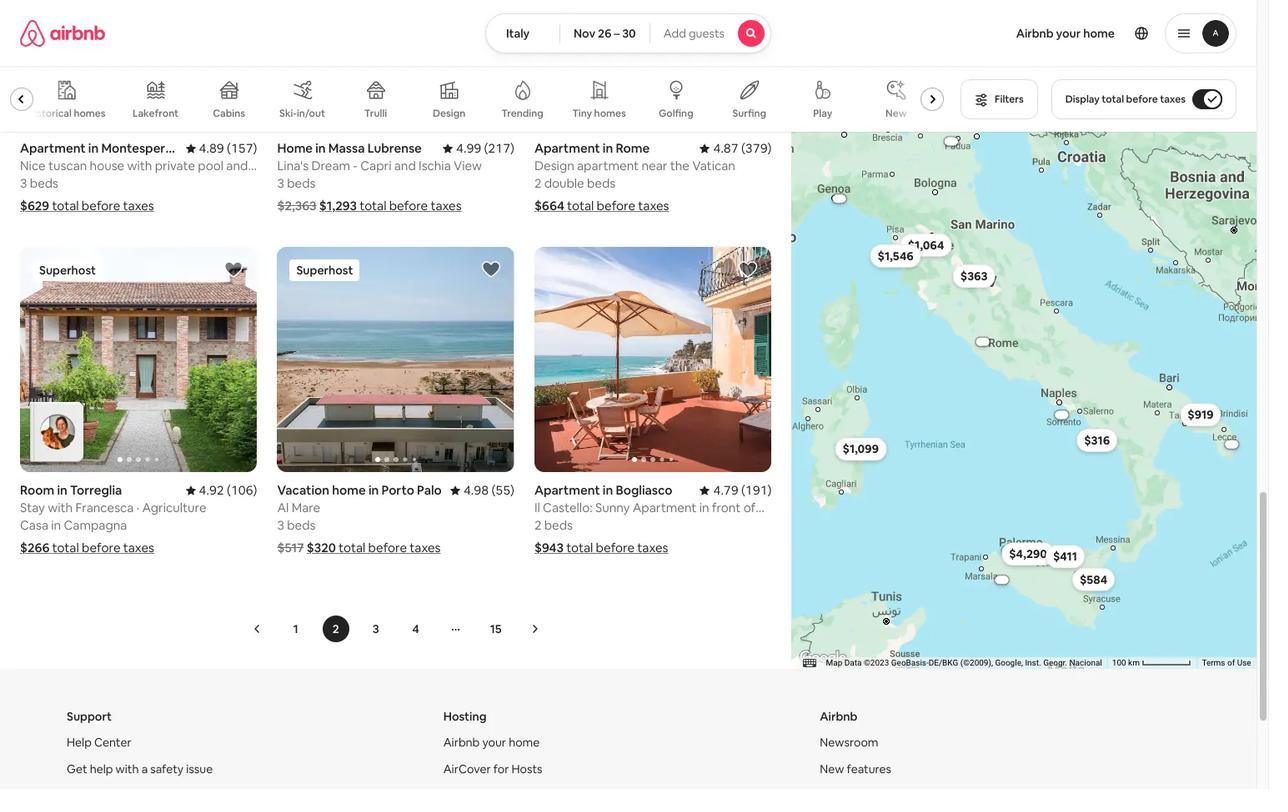 Task type: locate. For each thing, give the bounding box(es) containing it.
use
[[1238, 659, 1252, 668]]

0 horizontal spatial new
[[820, 762, 845, 777]]

add to wishlist: room in torreglia image
[[224, 260, 244, 280]]

2 vertical spatial home
[[509, 735, 540, 750]]

0 horizontal spatial airbnb your home
[[444, 735, 540, 750]]

4.99
[[456, 140, 482, 156]]

1 horizontal spatial with
[[116, 762, 139, 777]]

in/out
[[297, 107, 325, 120]]

airbnb your home up aircover for hosts link
[[444, 735, 540, 750]]

agriculture
[[142, 500, 206, 516]]

100 km button
[[1108, 658, 1198, 669]]

None search field
[[485, 13, 772, 53]]

before inside 3 beds $629 total before taxes
[[82, 198, 120, 214]]

beds down lina's
[[287, 175, 316, 191]]

1 vertical spatial your
[[482, 735, 506, 750]]

0 vertical spatial home
[[1084, 26, 1115, 41]]

play
[[814, 107, 833, 120]]

airbnb your home up display
[[1017, 26, 1115, 41]]

1 horizontal spatial your
[[1057, 26, 1081, 41]]

0 vertical spatial apartment
[[535, 140, 600, 156]]

1 horizontal spatial homes
[[594, 107, 626, 120]]

1 vertical spatial 2
[[535, 518, 542, 533]]

1 horizontal spatial design
[[535, 158, 575, 174]]

in up "apartment" at the top of page
[[603, 140, 613, 156]]

none search field containing italy
[[485, 13, 772, 53]]

tiny
[[573, 107, 592, 120]]

design up double
[[535, 158, 575, 174]]

beds up $629
[[30, 175, 58, 191]]

2 right 1 link
[[333, 622, 339, 637]]

3 down al
[[277, 518, 284, 533]]

tiny homes
[[573, 107, 626, 120]]

total right display
[[1102, 93, 1125, 106]]

0 vertical spatial with
[[48, 500, 73, 516]]

map
[[827, 659, 843, 668]]

in left porto
[[369, 483, 379, 498]]

new for new features
[[820, 762, 845, 777]]

design inside group
[[433, 107, 466, 120]]

$304 button
[[950, 89, 993, 112]]

new right play
[[886, 107, 907, 120]]

design
[[433, 107, 466, 120], [535, 158, 575, 174]]

total right $266
[[52, 540, 79, 556]]

nacional
[[1070, 659, 1103, 668]]

casa
[[20, 518, 48, 533]]

apartment
[[577, 158, 639, 174]]

before inside room in torreglia stay with francesca · agriculture casa in campagna $266 total before taxes
[[82, 540, 121, 556]]

your up display
[[1057, 26, 1081, 41]]

hosts
[[512, 762, 543, 777]]

4.79 (191)
[[714, 483, 772, 498]]

before down and
[[389, 198, 428, 214]]

profile element
[[792, 0, 1237, 67]]

home up the hosts
[[509, 735, 540, 750]]

in
[[316, 140, 326, 156], [603, 140, 613, 156], [57, 483, 67, 498], [369, 483, 379, 498], [603, 483, 613, 498], [51, 518, 61, 533]]

historical
[[27, 107, 72, 120]]

0 horizontal spatial airbnb your home link
[[444, 735, 540, 750]]

with inside room in torreglia stay with francesca · agriculture casa in campagna $266 total before taxes
[[48, 500, 73, 516]]

4.99 (217)
[[456, 140, 515, 156]]

2 inside 2 beds $943 total before taxes
[[535, 518, 542, 533]]

beds inside home in massa lubrense lina's dream - capri and ischia view 3 beds $2,363 $1,293 total before taxes
[[287, 175, 316, 191]]

historical homes
[[27, 107, 106, 120]]

before right $629
[[82, 198, 120, 214]]

total inside 2 beds $943 total before taxes
[[567, 540, 593, 556]]

airbnb down hosting
[[444, 735, 480, 750]]

with left a
[[116, 762, 139, 777]]

new for new
[[886, 107, 907, 120]]

2 up '$664'
[[535, 175, 542, 191]]

homes right historical
[[74, 107, 106, 120]]

homes for tiny homes
[[594, 107, 626, 120]]

1 vertical spatial home
[[332, 483, 366, 498]]

apartment up 2 beds $943 total before taxes
[[535, 483, 600, 498]]

4.92 (106)
[[199, 483, 257, 498]]

keyboard shortcuts image
[[803, 660, 817, 668]]

your up aircover for hosts link
[[482, 735, 506, 750]]

total right "$320"
[[339, 540, 366, 556]]

help
[[90, 762, 113, 777]]

display total before taxes
[[1066, 93, 1186, 106]]

add to wishlist: vacation home in porto palo image
[[481, 260, 501, 280]]

in inside vacation home in porto palo al mare 3 beds $517 $320 total before taxes
[[369, 483, 379, 498]]

(106)
[[227, 483, 257, 498]]

$316
[[1085, 433, 1111, 448]]

0 horizontal spatial home
[[332, 483, 366, 498]]

$1,546 $363
[[878, 249, 988, 284]]

airbnb up filters at the top of the page
[[1017, 26, 1054, 41]]

map data ©2023 geobasis-de/bkg (©2009), google, inst. geogr. nacional
[[827, 659, 1103, 668]]

apartment for apartment in bogliasco
[[535, 483, 600, 498]]

of
[[1228, 659, 1236, 668]]

total right the $1,293
[[360, 198, 387, 214]]

total inside vacation home in porto palo al mare 3 beds $517 $320 total before taxes
[[339, 540, 366, 556]]

1 horizontal spatial home
[[509, 735, 540, 750]]

group for 2 beds $943 total before taxes
[[535, 247, 772, 473]]

1 horizontal spatial airbnb your home
[[1017, 26, 1115, 41]]

surfing
[[733, 107, 767, 120]]

4.98
[[464, 483, 489, 498]]

$316 button
[[1077, 429, 1118, 452]]

in inside apartment in rome design apartment near the vatican 2 double beds $664 total before taxes
[[603, 140, 613, 156]]

2 link
[[323, 616, 349, 643]]

airbnb up newsroom
[[820, 709, 858, 724]]

new features
[[820, 762, 892, 777]]

torreglia
[[70, 483, 122, 498]]

2 for 2 beds $943 total before taxes
[[535, 518, 542, 533]]

0 vertical spatial new
[[886, 107, 907, 120]]

in for room in torreglia stay with francesca · agriculture casa in campagna $266 total before taxes
[[57, 483, 67, 498]]

2 for 2
[[333, 622, 339, 637]]

1 vertical spatial apartment
[[535, 483, 600, 498]]

beds inside 3 beds $629 total before taxes
[[30, 175, 58, 191]]

airbnb your home link up display
[[1007, 16, 1125, 51]]

home in massa lubrense lina's dream - capri and ischia view 3 beds $2,363 $1,293 total before taxes
[[277, 140, 482, 214]]

home right vacation
[[332, 483, 366, 498]]

taxes inside 2 beds $943 total before taxes
[[638, 540, 669, 556]]

google image
[[796, 648, 851, 669]]

in inside home in massa lubrense lina's dream - capri and ischia view 3 beds $2,363 $1,293 total before taxes
[[316, 140, 326, 156]]

total right the $943
[[567, 540, 593, 556]]

$411 button
[[1046, 545, 1085, 569]]

next image
[[529, 624, 539, 634]]

4.92
[[199, 483, 224, 498]]

airbnb
[[1017, 26, 1054, 41], [820, 709, 858, 724], [444, 735, 480, 750]]

home up display
[[1084, 26, 1115, 41]]

get help with a safety issue
[[67, 762, 213, 777]]

$1,064
[[908, 238, 945, 253]]

1 vertical spatial design
[[535, 158, 575, 174]]

italy
[[506, 26, 530, 41]]

massa
[[329, 140, 365, 156]]

group
[[0, 67, 951, 132], [20, 247, 257, 473], [277, 247, 752, 473], [535, 247, 772, 473]]

airbnb your home link up aircover for hosts link
[[444, 735, 540, 750]]

3 up $629
[[20, 175, 27, 191]]

beds up the $943
[[544, 518, 573, 533]]

taxes inside apartment in rome design apartment near the vatican 2 double beds $664 total before taxes
[[638, 198, 669, 214]]

4.92 out of 5 average rating,  106 reviews image
[[186, 483, 257, 498]]

0 vertical spatial airbnb
[[1017, 26, 1054, 41]]

in right the room
[[57, 483, 67, 498]]

apartment inside apartment in rome design apartment near the vatican 2 double beds $664 total before taxes
[[535, 140, 600, 156]]

newsroom link
[[820, 735, 879, 750]]

beds down "apartment" at the top of page
[[587, 175, 616, 191]]

2 vertical spatial airbnb
[[444, 735, 480, 750]]

view
[[454, 158, 482, 174]]

taxes inside button
[[1160, 93, 1186, 106]]

1 horizontal spatial new
[[886, 107, 907, 120]]

1 vertical spatial airbnb
[[820, 709, 858, 724]]

in left bogliasco
[[603, 483, 613, 498]]

inst.
[[1026, 659, 1042, 668]]

beds inside vacation home in porto palo al mare 3 beds $517 $320 total before taxes
[[287, 518, 316, 533]]

help
[[67, 735, 92, 750]]

double
[[544, 175, 584, 191]]

0 vertical spatial your
[[1057, 26, 1081, 41]]

0 horizontal spatial with
[[48, 500, 73, 516]]

2 horizontal spatial home
[[1084, 26, 1115, 41]]

airbnb your home inside profile element
[[1017, 26, 1115, 41]]

before inside 2 beds $943 total before taxes
[[596, 540, 635, 556]]

$584
[[1080, 572, 1108, 587]]

2 horizontal spatial airbnb
[[1017, 26, 1054, 41]]

apartment up double
[[535, 140, 600, 156]]

in for apartment in bogliasco
[[603, 483, 613, 498]]

homes
[[74, 107, 106, 120], [594, 107, 626, 120]]

$664
[[535, 198, 565, 214]]

before down "apartment" at the top of page
[[597, 198, 636, 214]]

total
[[1102, 93, 1125, 106], [52, 198, 79, 214], [360, 198, 387, 214], [567, 198, 594, 214], [52, 540, 79, 556], [339, 540, 366, 556], [567, 540, 593, 556]]

0 vertical spatial design
[[433, 107, 466, 120]]

in up dream
[[316, 140, 326, 156]]

1 vertical spatial airbnb your home
[[444, 735, 540, 750]]

new down newsroom
[[820, 762, 845, 777]]

0 horizontal spatial homes
[[74, 107, 106, 120]]

with right stay
[[48, 500, 73, 516]]

4.89
[[199, 140, 224, 156]]

$1,064 button
[[901, 234, 952, 257]]

terms of use link
[[1203, 659, 1252, 668]]

total right $629
[[52, 198, 79, 214]]

0 horizontal spatial design
[[433, 107, 466, 120]]

in right casa
[[51, 518, 61, 533]]

–
[[614, 26, 620, 41]]

1 vertical spatial with
[[116, 762, 139, 777]]

0 vertical spatial 2
[[535, 175, 542, 191]]

design up 4.99
[[433, 107, 466, 120]]

0 vertical spatial airbnb your home
[[1017, 26, 1115, 41]]

capri
[[361, 158, 392, 174]]

2 apartment from the top
[[535, 483, 600, 498]]

your
[[1057, 26, 1081, 41], [482, 735, 506, 750]]

nov
[[574, 26, 596, 41]]

2 up the $943
[[535, 518, 542, 533]]

$1,099 button
[[836, 438, 887, 461]]

4 link
[[403, 616, 429, 643]]

google map
showing 20 stays. region
[[792, 12, 1257, 669]]

1 horizontal spatial airbnb your home link
[[1007, 16, 1125, 51]]

group for room in torreglia stay with francesca · agriculture casa in campagna $266 total before taxes
[[20, 247, 257, 473]]

0 vertical spatial airbnb your home link
[[1007, 16, 1125, 51]]

before down apartment in bogliasco
[[596, 540, 635, 556]]

new inside group
[[886, 107, 907, 120]]

$943
[[535, 540, 564, 556]]

center
[[94, 735, 132, 750]]

total inside room in torreglia stay with francesca · agriculture casa in campagna $266 total before taxes
[[52, 540, 79, 556]]

apartment
[[535, 140, 600, 156], [535, 483, 600, 498]]

total down double
[[567, 198, 594, 214]]

4.87
[[714, 140, 739, 156]]

before down porto
[[368, 540, 407, 556]]

apartment in rome design apartment near the vatican 2 double beds $664 total before taxes
[[535, 140, 736, 214]]

group for vacation home in porto palo al mare 3 beds $517 $320 total before taxes
[[277, 247, 752, 473]]

$363 button
[[953, 265, 996, 288]]

homes right tiny in the top left of the page
[[594, 107, 626, 120]]

2 vertical spatial 2
[[333, 622, 339, 637]]

home
[[1084, 26, 1115, 41], [332, 483, 366, 498], [509, 735, 540, 750]]

before down "campagna"
[[82, 540, 121, 556]]

1 vertical spatial new
[[820, 762, 845, 777]]

home inside vacation home in porto palo al mare 3 beds $517 $320 total before taxes
[[332, 483, 366, 498]]

room
[[20, 483, 54, 498]]

3 inside vacation home in porto palo al mare 3 beds $517 $320 total before taxes
[[277, 518, 284, 533]]

in for home in massa lubrense lina's dream - capri and ischia view 3 beds $2,363 $1,293 total before taxes
[[316, 140, 326, 156]]

zoom out image
[[1214, 76, 1227, 90]]

beds down mare
[[287, 518, 316, 533]]

airbnb your home link
[[1007, 16, 1125, 51], [444, 735, 540, 750]]

before right display
[[1127, 93, 1158, 106]]

1 apartment from the top
[[535, 140, 600, 156]]

get
[[67, 762, 87, 777]]

3 down lina's
[[277, 175, 284, 191]]

before
[[1127, 93, 1158, 106], [82, 198, 120, 214], [389, 198, 428, 214], [597, 198, 636, 214], [82, 540, 121, 556], [368, 540, 407, 556], [596, 540, 635, 556]]

4.79
[[714, 483, 739, 498]]

safety
[[150, 762, 184, 777]]



Task type: vqa. For each thing, say whether or not it's contained in the screenshot.
"$48"
no



Task type: describe. For each thing, give the bounding box(es) containing it.
lina's
[[277, 158, 309, 174]]

home inside profile element
[[1084, 26, 1115, 41]]

2 inside apartment in rome design apartment near the vatican 2 double beds $664 total before taxes
[[535, 175, 542, 191]]

room in torreglia stay with francesca · agriculture casa in campagna $266 total before taxes
[[20, 483, 206, 556]]

taxes inside 3 beds $629 total before taxes
[[123, 198, 154, 214]]

before inside apartment in rome design apartment near the vatican 2 double beds $664 total before taxes
[[597, 198, 636, 214]]

francesca
[[75, 500, 134, 516]]

total inside home in massa lubrense lina's dream - capri and ischia view 3 beds $2,363 $1,293 total before taxes
[[360, 198, 387, 214]]

·
[[137, 500, 139, 516]]

geogr.
[[1044, 659, 1068, 668]]

$266
[[20, 540, 50, 556]]

apartment in bogliasco
[[535, 483, 673, 498]]

(217)
[[484, 140, 515, 156]]

before inside home in massa lubrense lina's dream - capri and ischia view 3 beds $2,363 $1,293 total before taxes
[[389, 198, 428, 214]]

zoom in image
[[1214, 42, 1227, 55]]

airbnb your home link inside profile element
[[1007, 16, 1125, 51]]

$1,546 button
[[871, 245, 922, 268]]

4.89 out of 5 average rating,  157 reviews image
[[186, 140, 257, 156]]

de/bkg
[[929, 659, 959, 668]]

filters button
[[961, 79, 1038, 119]]

design inside apartment in rome design apartment near the vatican 2 double beds $664 total before taxes
[[535, 158, 575, 174]]

3 inside home in massa lubrense lina's dream - capri and ischia view 3 beds $2,363 $1,293 total before taxes
[[277, 175, 284, 191]]

before inside vacation home in porto palo al mare 3 beds $517 $320 total before taxes
[[368, 540, 407, 556]]

before inside button
[[1127, 93, 1158, 106]]

airbnb inside profile element
[[1017, 26, 1054, 41]]

(55)
[[492, 483, 515, 498]]

new features link
[[820, 762, 892, 777]]

vacation home in porto palo al mare 3 beds $517 $320 total before taxes
[[277, 483, 442, 556]]

4.99 out of 5 average rating,  217 reviews image
[[443, 140, 515, 156]]

near
[[642, 158, 668, 174]]

$265 button
[[795, 92, 838, 116]]

15
[[490, 622, 502, 637]]

campagna
[[64, 518, 127, 533]]

100
[[1113, 659, 1127, 668]]

and
[[394, 158, 416, 174]]

ski-in/out
[[280, 107, 325, 120]]

palo
[[417, 483, 442, 498]]

vatican
[[693, 158, 736, 174]]

filters
[[995, 93, 1024, 106]]

(191)
[[742, 483, 772, 498]]

beds inside 2 beds $943 total before taxes
[[544, 518, 573, 533]]

4.79 out of 5 average rating,  191 reviews image
[[700, 483, 772, 498]]

ski-
[[280, 107, 297, 120]]

$517
[[277, 540, 304, 556]]

beds inside apartment in rome design apartment near the vatican 2 double beds $664 total before taxes
[[587, 175, 616, 191]]

30
[[622, 26, 636, 41]]

taxes inside home in massa lubrense lina's dream - capri and ischia view 3 beds $2,363 $1,293 total before taxes
[[431, 198, 462, 214]]

golfing
[[659, 107, 694, 120]]

italy button
[[485, 13, 561, 53]]

$919 button
[[1181, 404, 1222, 427]]

$584 button
[[1073, 568, 1116, 592]]

1 vertical spatial airbnb your home link
[[444, 735, 540, 750]]

nov 26 – 30 button
[[560, 13, 650, 53]]

lakefront
[[133, 107, 179, 120]]

aircover for hosts
[[444, 762, 543, 777]]

homes for historical homes
[[74, 107, 106, 120]]

terms of use
[[1203, 659, 1252, 668]]

…
[[452, 619, 461, 634]]

nov 26 – 30
[[574, 26, 636, 41]]

help center link
[[67, 735, 132, 750]]

add
[[664, 26, 686, 41]]

features
[[847, 762, 892, 777]]

4.98 out of 5 average rating,  55 reviews image
[[450, 483, 515, 498]]

display total before taxes button
[[1052, 79, 1237, 119]]

taxes inside vacation home in porto palo al mare 3 beds $517 $320 total before taxes
[[410, 540, 441, 556]]

google,
[[996, 659, 1024, 668]]

$1,546
[[878, 249, 914, 264]]

$919
[[1188, 408, 1214, 423]]

apartment for apartment in rome design apartment near the vatican 2 double beds $664 total before taxes
[[535, 140, 600, 156]]

display
[[1066, 93, 1100, 106]]

aircover for hosts link
[[444, 762, 543, 777]]

your inside profile element
[[1057, 26, 1081, 41]]

total inside 3 beds $629 total before taxes
[[52, 198, 79, 214]]

total inside apartment in rome design apartment near the vatican 2 double beds $664 total before taxes
[[567, 198, 594, 214]]

bogliasco
[[616, 483, 673, 498]]

lubrense
[[368, 140, 422, 156]]

15 link
[[483, 616, 509, 643]]

vacation
[[277, 483, 330, 498]]

$4,290 button
[[1002, 543, 1055, 566]]

get help with a safety issue link
[[67, 762, 213, 777]]

group containing historical homes
[[0, 67, 951, 132]]

cabins
[[213, 107, 245, 120]]

home
[[277, 140, 313, 156]]

dream
[[311, 158, 350, 174]]

hosting
[[444, 709, 487, 724]]

in for apartment in rome design apartment near the vatican 2 double beds $664 total before taxes
[[603, 140, 613, 156]]

stay
[[20, 500, 45, 516]]

$265
[[803, 97, 830, 112]]

1 horizontal spatial airbnb
[[820, 709, 858, 724]]

total inside button
[[1102, 93, 1125, 106]]

4.87 out of 5 average rating,  379 reviews image
[[700, 140, 772, 156]]

0 horizontal spatial airbnb
[[444, 735, 480, 750]]

3 right 2 link
[[373, 622, 379, 637]]

26
[[598, 26, 612, 41]]

(157)
[[227, 140, 257, 156]]

(©2009),
[[961, 659, 994, 668]]

$320
[[307, 540, 336, 556]]

previous image
[[253, 624, 263, 634]]

$2,363
[[277, 198, 317, 214]]

terms
[[1203, 659, 1226, 668]]

0 horizontal spatial your
[[482, 735, 506, 750]]

add to wishlist: apartment in bogliasco image
[[739, 260, 759, 280]]

$4,290
[[1010, 547, 1048, 562]]

-
[[353, 158, 358, 174]]

trulli
[[365, 107, 387, 120]]

$1,293
[[319, 198, 357, 214]]

taxes inside room in torreglia stay with francesca · agriculture casa in campagna $266 total before taxes
[[123, 540, 154, 556]]

3 inside 3 beds $629 total before taxes
[[20, 175, 27, 191]]

1 link
[[283, 616, 309, 643]]

$411
[[1054, 550, 1078, 565]]

1
[[293, 622, 298, 637]]

$304
[[957, 93, 985, 108]]

a
[[142, 762, 148, 777]]



